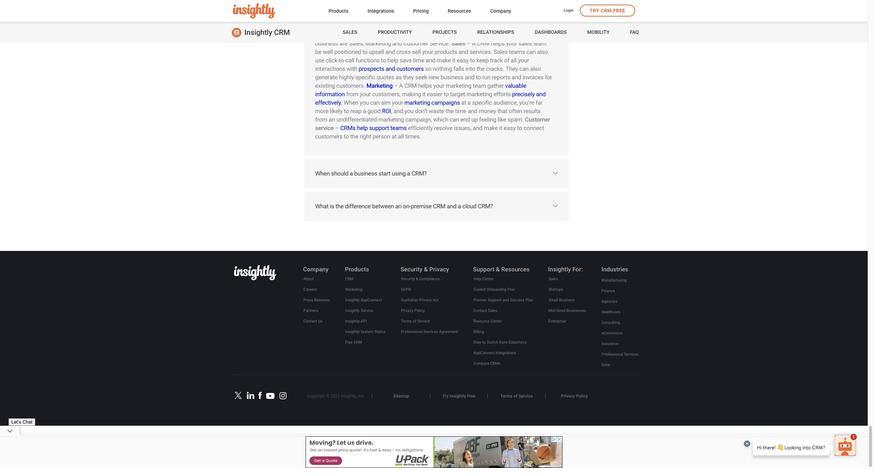 Task type: locate. For each thing, give the bounding box(es) containing it.
resources link
[[448, 7, 471, 16]]

a down 'as'
[[399, 82, 403, 89]]

insightly service link
[[345, 308, 374, 315]]

you up reap
[[360, 99, 369, 106]]

terms for the topmost terms of service link
[[401, 320, 412, 324]]

– crms help support teams
[[334, 125, 407, 132]]

0 horizontal spatial use
[[315, 57, 325, 64]]

marketing link down crm link
[[345, 286, 363, 294]]

at down target
[[461, 99, 466, 106]]

& left the compliance
[[416, 277, 418, 282]]

0 horizontal spatial integrations
[[368, 8, 394, 14]]

the left right on the top left of the page
[[350, 133, 359, 140]]

help up prospects and customers
[[388, 57, 399, 64]]

valuable
[[505, 82, 527, 89]]

crm inside – a crm helps your sales team be well positioned to upsell and cross-sell your products and services. sales teams can also use click-to-call functions to help save time and make it easy to keep track of all your interactions with
[[477, 40, 490, 47]]

releases
[[314, 298, 330, 303]]

professional for professional services agreement
[[401, 330, 423, 335]]

1 horizontal spatial plan
[[526, 298, 533, 303]]

insightly appconnect
[[345, 298, 382, 303]]

company up about
[[303, 266, 329, 273]]

teams up the they
[[509, 48, 525, 56]]

marketing down the quotes
[[367, 82, 393, 89]]

an up service
[[329, 116, 335, 123]]

the inside the , and you don't waste the time and money that often results from an undifferentiated marketing campaign, which can end up feeling like spam.
[[446, 108, 454, 115]]

terms of service link
[[401, 318, 430, 326], [500, 394, 533, 400]]

keep
[[477, 57, 489, 64]]

crm? right cloud
[[478, 203, 493, 210]]

try for try crm free
[[590, 8, 600, 13]]

is
[[330, 203, 334, 210]]

& for resources
[[496, 266, 500, 273]]

from your customers, making it easier to target marketing efforts
[[345, 91, 512, 98]]

support
[[369, 125, 389, 132]]

try inside button
[[590, 8, 600, 13]]

0 horizontal spatial marketing link
[[345, 286, 363, 294]]

insightly for insightly system status
[[345, 330, 360, 335]]

0 vertical spatial terms
[[401, 320, 412, 324]]

far
[[536, 99, 543, 106]]

teams up "times."
[[391, 125, 407, 132]]

sitemap
[[393, 394, 409, 399]]

contact down premier
[[474, 309, 487, 314]]

products
[[329, 8, 349, 14], [345, 266, 369, 273]]

1 horizontal spatial at
[[461, 99, 466, 106]]

0 horizontal spatial helps
[[418, 82, 432, 89]]

time inside the , and you don't waste the time and money that often results from an undifferentiated marketing campaign, which can end up feeling like spam.
[[455, 108, 467, 115]]

specific down prospects
[[355, 74, 375, 81]]

all inside efficiently resolve issues, and make it easy to connect customers to the right person at all times.
[[398, 133, 404, 140]]

can inside – a crm helps your sales team be well positioned to upsell and cross-sell your products and services. sales teams can also use click-to-call functions to help save time and make it easy to keep track of all your interactions with
[[527, 48, 536, 56]]

2 or from the left
[[463, 23, 468, 30]]

can left 'end'
[[450, 116, 459, 123]]

when left the should on the top
[[315, 170, 330, 177]]

0 horizontal spatial at
[[392, 133, 397, 140]]

1 vertical spatial crm?
[[478, 203, 493, 210]]

services for professional services agreement
[[424, 330, 438, 335]]

0 vertical spatial easy
[[457, 57, 469, 64]]

1 horizontal spatial terms
[[501, 394, 513, 399]]

0 vertical spatial an
[[329, 116, 335, 123]]

, and you don't waste the time and money that often results from an undifferentiated marketing campaign, which can end up feeling like spam.
[[315, 108, 541, 123]]

sales up b2b
[[384, 23, 397, 30]]

1 vertical spatial time
[[455, 108, 467, 115]]

switch
[[487, 341, 499, 345]]

security for security & privacy
[[401, 266, 423, 273]]

insightly for insightly api
[[345, 320, 360, 324]]

likely down effectively.
[[330, 108, 343, 115]]

0 horizontal spatial try
[[443, 394, 449, 399]]

–
[[467, 40, 471, 47], [394, 82, 398, 89], [335, 125, 339, 132]]

1 horizontal spatial team
[[534, 40, 547, 47]]

insightly logo image for insightly logo 'link' associated with insightly crm link
[[233, 3, 275, 19]]

services
[[424, 330, 438, 335], [624, 353, 639, 357]]

when should a business start using a crm?
[[315, 170, 427, 177]]

use down benefit
[[509, 31, 518, 39]]

0 horizontal spatial service
[[361, 309, 373, 314]]

professional right status
[[401, 330, 423, 335]]

make inside efficiently resolve issues, and make it easy to connect customers to the right person at all times.
[[484, 125, 498, 132]]

likely inside this includes both b2b and b2c businesses. the teams most likely to use a crm in any business are sales, marketing and customer service.
[[488, 31, 501, 39]]

marketing up don't
[[405, 99, 430, 106]]

1 horizontal spatial specific
[[472, 99, 492, 106]]

crm inside try crm free button
[[601, 8, 612, 13]]

to left right on the top left of the page
[[344, 133, 349, 140]]

1 horizontal spatial help
[[388, 57, 399, 64]]

insightly for insightly appconnect
[[345, 298, 360, 303]]

customers down service
[[315, 133, 343, 140]]

0 horizontal spatial an
[[329, 116, 335, 123]]

0 vertical spatial it
[[452, 57, 456, 64]]

privacy policy for the privacy policy 'link' to the left
[[401, 309, 425, 314]]

an
[[329, 116, 335, 123], [395, 203, 402, 210]]

a inside using a crm.
[[551, 23, 554, 30]]

using right start
[[392, 170, 406, 177]]

specific inside so nothing falls into the cracks. they can also generate highly specific quotes as they seek new business and to run reports and invoices for existing customers.
[[355, 74, 375, 81]]

– inside – a crm helps your sales team be well positioned to upsell and cross-sell your products and services. sales teams can also use click-to-call functions to help save time and make it easy to keep track of all your interactions with
[[467, 40, 471, 47]]

chat
[[22, 420, 32, 426]]

sales up track
[[494, 48, 508, 56]]

– right service
[[335, 125, 339, 132]]

0 vertical spatial crm?
[[412, 170, 427, 177]]

crm inside insightly crm link
[[274, 28, 290, 37]]

company link
[[490, 7, 511, 16]]

1 vertical spatial when
[[315, 170, 330, 177]]

0 horizontal spatial company
[[303, 266, 329, 273]]

crm inside free crm link
[[354, 341, 362, 345]]

insightly for insightly service
[[345, 309, 360, 314]]

0 vertical spatial plan
[[508, 288, 515, 292]]

service for bottom terms of service link
[[519, 394, 533, 399]]

security up security & compliance
[[401, 266, 423, 273]]

likely right most
[[488, 31, 501, 39]]

customer service
[[315, 116, 550, 132]]

professional inside "link"
[[602, 353, 623, 357]]

1 vertical spatial support
[[488, 298, 502, 303]]

specific inside at a specific audience, you're far more likely to reap a good
[[472, 99, 492, 106]]

service
[[361, 309, 373, 314], [418, 320, 430, 324], [519, 394, 533, 399]]

the
[[445, 31, 455, 39]]

0 vertical spatial at
[[461, 99, 466, 106]]

can inside so nothing falls into the cracks. they can also generate highly specific quotes as they seek new business and to run reports and invoices for existing customers.
[[520, 65, 529, 72]]

0 vertical spatial team
[[534, 40, 547, 47]]

the down keep at top right
[[477, 65, 485, 72]]

insightly logo link
[[233, 3, 317, 19], [234, 266, 276, 282]]

1 horizontal spatial privacy policy
[[561, 394, 588, 399]]

between
[[372, 203, 394, 210]]

1 horizontal spatial policy
[[576, 394, 588, 399]]

1 vertical spatial try
[[443, 394, 449, 399]]

all left "times."
[[398, 133, 404, 140]]

money
[[479, 108, 496, 115]]

team inside – a crm helps your sales team be well positioned to upsell and cross-sell your products and services. sales teams can also use click-to-call functions to help save time and make it easy to keep track of all your interactions with
[[534, 40, 547, 47]]

privacy policy
[[401, 309, 425, 314], [561, 394, 588, 399]]

0 horizontal spatial make
[[437, 57, 451, 64]]

interactions
[[315, 65, 345, 72]]

1 horizontal spatial customer
[[525, 116, 550, 123]]

solar
[[602, 363, 611, 368]]

guided onboarding plan
[[474, 288, 515, 292]]

insightly for insightly crm
[[244, 28, 272, 37]]

use inside – a crm helps your sales team be well positioned to upsell and cross-sell your products and services. sales teams can also use click-to-call functions to help save time and make it easy to keep track of all your interactions with
[[315, 57, 325, 64]]

teams inside this includes both b2b and b2c businesses. the teams most likely to use a crm in any business are sales, marketing and customer service.
[[456, 31, 472, 39]]

try crm free link
[[580, 5, 635, 17]]

at right the person
[[392, 133, 397, 140]]

to up campaigns
[[444, 91, 449, 98]]

can left benefit
[[492, 23, 501, 30]]

1 horizontal spatial appconnect
[[474, 351, 495, 356]]

or up b2c
[[398, 23, 404, 30]]

services inside professional services "link"
[[624, 353, 639, 357]]

a right the should on the top
[[350, 170, 353, 177]]

facebook link
[[256, 393, 264, 400]]

gdpr link
[[401, 286, 412, 294]]

1 vertical spatial service
[[418, 320, 430, 324]]

1 vertical spatial it
[[423, 91, 426, 98]]

0 vertical spatial policy
[[415, 309, 425, 314]]

0 horizontal spatial –
[[335, 125, 339, 132]]

easy inside – a crm helps your sales team be well positioned to upsell and cross-sell your products and services. sales teams can also use click-to-call functions to help save time and make it easy to keep track of all your interactions with
[[457, 57, 469, 64]]

0 vertical spatial a
[[472, 40, 476, 47]]

1 horizontal spatial –
[[394, 82, 398, 89]]

mid-sized businesses
[[549, 309, 586, 314]]

how to switch from salesforce
[[474, 341, 527, 345]]

plan up success
[[508, 288, 515, 292]]

0 vertical spatial services
[[424, 330, 438, 335]]

services inside professional services agreement link
[[424, 330, 438, 335]]

1 vertical spatial terms of service link
[[500, 394, 533, 400]]

using up in
[[535, 23, 549, 30]]

relationships
[[477, 29, 514, 35]]

1 vertical spatial privacy policy link
[[561, 394, 588, 400]]

use inside this includes both b2b and b2c businesses. the teams most likely to use a crm in any business are sales, marketing and customer service.
[[509, 31, 518, 39]]

it inside efficiently resolve issues, and make it easy to connect customers to the right person at all times.
[[499, 125, 503, 132]]

at inside efficiently resolve issues, and make it easy to connect customers to the right person at all times.
[[392, 133, 397, 140]]

a down most
[[472, 40, 476, 47]]

let's chat button
[[8, 419, 35, 427]]

1 vertical spatial likely
[[330, 108, 343, 115]]

helps down relationships
[[491, 40, 505, 47]]

1 horizontal spatial free
[[467, 394, 476, 399]]

twitter image
[[234, 393, 243, 400]]

that up like
[[498, 108, 508, 115]]

1 horizontal spatial use
[[509, 31, 518, 39]]

insurance
[[602, 342, 619, 347]]

1 vertical spatial crms
[[490, 362, 501, 367]]

insightly logo image for insightly logo 'link' associated with twitter link in the bottom of the page
[[234, 266, 276, 281]]

cross-
[[397, 48, 412, 56]]

time down sell
[[413, 57, 425, 64]]

insightly system status link
[[345, 329, 386, 337]]

compare
[[474, 362, 489, 367]]

terms for bottom terms of service link
[[501, 394, 513, 399]]

1 horizontal spatial company
[[490, 8, 511, 14]]

1 horizontal spatial that
[[498, 108, 508, 115]]

to down benefit
[[502, 31, 507, 39]]

0 vertical spatial products
[[329, 8, 349, 14]]

& for privacy
[[424, 266, 428, 273]]

1 vertical spatial use
[[315, 57, 325, 64]]

1 horizontal spatial it
[[452, 57, 456, 64]]

1 horizontal spatial sales link
[[548, 276, 558, 284]]

1 vertical spatial privacy policy
[[561, 394, 588, 399]]

1 vertical spatial help
[[357, 125, 368, 132]]

and down up
[[473, 125, 483, 132]]

– up services.
[[467, 40, 471, 47]]

1 vertical spatial sales link
[[548, 276, 558, 284]]

a inside – a crm helps your sales team be well positioned to upsell and cross-sell your products and services. sales teams can also use click-to-call functions to help save time and make it easy to keep track of all your interactions with
[[472, 40, 476, 47]]

efficiently resolve issues, and make it easy to connect customers to the right person at all times.
[[315, 125, 544, 140]]

they
[[506, 65, 518, 72]]

1 horizontal spatial terms of service
[[501, 394, 533, 399]]

when
[[344, 99, 358, 106], [315, 170, 330, 177]]

at inside at a specific audience, you're far more likely to reap a good
[[461, 99, 466, 106]]

free for try insightly free
[[467, 394, 476, 399]]

1 vertical spatial products
[[435, 48, 457, 56]]

1 vertical spatial helps
[[418, 82, 432, 89]]

try
[[590, 8, 600, 13], [443, 394, 449, 399]]

premier support and success plan
[[474, 298, 533, 303]]

1 vertical spatial that
[[498, 108, 508, 115]]

sales link
[[343, 22, 357, 43], [548, 276, 558, 284]]

and up so
[[426, 57, 435, 64]]

precisely and effectively.
[[315, 91, 546, 106]]

marketing inside this includes both b2b and b2c businesses. the teams most likely to use a crm in any business are sales, marketing and customer service.
[[365, 40, 391, 47]]

marketing down gather
[[467, 91, 492, 98]]

service for the topmost terms of service link
[[418, 320, 430, 324]]

customer inside this includes both b2b and b2c businesses. the teams most likely to use a crm in any business are sales, marketing and customer service.
[[403, 40, 429, 47]]

0 horizontal spatial easy
[[457, 57, 469, 64]]

us
[[318, 320, 323, 324]]

b2b
[[378, 31, 389, 39]]

0 horizontal spatial customer
[[403, 40, 429, 47]]

to left reap
[[344, 108, 349, 115]]

sales up are
[[343, 29, 357, 35]]

terms of service for bottom terms of service link
[[501, 394, 533, 399]]

sales
[[384, 23, 397, 30], [519, 40, 532, 47]]

0 horizontal spatial using
[[392, 170, 406, 177]]

the down campaigns
[[446, 108, 454, 115]]

for
[[545, 74, 552, 81]]

1 vertical spatial an
[[395, 203, 402, 210]]

when for when should a business start using a crm?
[[315, 170, 330, 177]]

team down run
[[473, 82, 486, 89]]

0 horizontal spatial specific
[[355, 74, 375, 81]]

1 vertical spatial easy
[[504, 125, 516, 132]]

1 vertical spatial specific
[[472, 99, 492, 106]]

customers up they
[[397, 65, 424, 72]]

the right is
[[336, 203, 344, 210]]

contact left "us"
[[304, 320, 317, 324]]

positioned
[[334, 48, 361, 56]]

center right resource
[[491, 320, 502, 324]]

1 vertical spatial contact
[[304, 320, 317, 324]]

free inside button
[[613, 8, 625, 13]]

business inside so nothing falls into the cracks. they can also generate highly specific quotes as they seek new business and to run reports and invoices for existing customers.
[[441, 74, 464, 81]]

2 horizontal spatial free
[[613, 8, 625, 13]]

and right upsell
[[386, 48, 395, 56]]

call
[[346, 57, 355, 64]]

it inside – a crm helps your sales team be well positioned to upsell and cross-sell your products and services. sales teams can also use click-to-call functions to help save time and make it easy to keep track of all your interactions with
[[452, 57, 456, 64]]

teams inside – a crm helps your sales team be well positioned to upsell and cross-sell your products and services. sales teams can also use click-to-call functions to help save time and make it easy to keep track of all your interactions with
[[509, 48, 525, 56]]

0 vertical spatial terms of service
[[401, 320, 430, 324]]

– down 'as'
[[394, 82, 398, 89]]

you down when you can aim your marketing campaigns
[[405, 108, 414, 115]]

your up ','
[[392, 99, 403, 106]]

0 vertical spatial likely
[[488, 31, 501, 39]]

0 vertical spatial all
[[511, 57, 517, 64]]

products up the on the right top of page
[[439, 23, 461, 30]]

0 horizontal spatial plan
[[508, 288, 515, 292]]

1 vertical spatial services
[[624, 353, 639, 357]]

use down "be"
[[315, 57, 325, 64]]

dashboards link
[[535, 22, 567, 43]]

and left success
[[503, 298, 509, 303]]

and up 'far'
[[536, 91, 546, 98]]

contact sales
[[474, 309, 498, 314]]

when up reap
[[344, 99, 358, 106]]

crms down 'undifferentiated'
[[340, 125, 356, 132]]

0 vertical spatial insightly logo image
[[233, 3, 275, 19]]

facebook image
[[256, 393, 264, 400]]

a left cloud
[[458, 203, 461, 210]]

0 horizontal spatial contact
[[304, 320, 317, 324]]

small
[[549, 298, 558, 303]]

– for helps
[[467, 40, 471, 47]]

upsell
[[369, 48, 384, 56]]

crm link
[[345, 276, 354, 284]]

0 vertical spatial center
[[483, 277, 494, 282]]

1 vertical spatial customers
[[315, 133, 343, 140]]

can right the they
[[520, 65, 529, 72]]

customer up sell
[[403, 40, 429, 47]]

mobility
[[587, 29, 610, 35]]

2 horizontal spatial teams
[[509, 48, 525, 56]]

startups
[[549, 288, 563, 292]]

security for security & compliance
[[401, 277, 415, 282]]

0 vertical spatial marketing
[[365, 40, 391, 47]]

1 vertical spatial team
[[473, 82, 486, 89]]

insightly api
[[345, 320, 367, 324]]

system
[[361, 330, 374, 335]]

integrations down how to switch from salesforce link
[[496, 351, 517, 356]]

appconnect up compare
[[474, 351, 495, 356]]

also
[[537, 48, 548, 56], [530, 65, 541, 72]]

help inside – a crm helps your sales team be well positioned to upsell and cross-sell your products and services. sales teams can also use click-to-call functions to help save time and make it easy to keep track of all your interactions with
[[388, 57, 399, 64]]

center right help
[[483, 277, 494, 282]]

contact for contact sales
[[474, 309, 487, 314]]

0 vertical spatial customer
[[403, 40, 429, 47]]

agencies
[[602, 300, 618, 304]]

consulting link
[[601, 320, 621, 327]]

0 vertical spatial specific
[[355, 74, 375, 81]]

easy up falls
[[457, 57, 469, 64]]

from down more
[[315, 116, 328, 123]]

0 horizontal spatial &
[[416, 277, 418, 282]]

teams right the on the right top of page
[[456, 31, 472, 39]]

insightly logo link for twitter link in the bottom of the page
[[234, 266, 276, 282]]

resources up onboarding
[[502, 266, 530, 273]]

free crm link
[[345, 339, 362, 347]]

1 vertical spatial a
[[399, 82, 403, 89]]

1 vertical spatial all
[[398, 133, 404, 140]]

results
[[524, 108, 541, 115]]

security up gdpr
[[401, 277, 415, 282]]

and right b2b
[[390, 31, 400, 39]]

for:
[[573, 266, 583, 273]]

how to switch from salesforce link
[[473, 339, 527, 347]]

like
[[498, 116, 506, 123]]

1 vertical spatial policy
[[576, 394, 588, 399]]

insightly inside "link"
[[345, 298, 360, 303]]

contact sales link
[[473, 308, 498, 315]]

an left on-
[[395, 203, 402, 210]]

team down in
[[534, 40, 547, 47]]

policy
[[415, 309, 425, 314], [576, 394, 588, 399]]

products down service.
[[435, 48, 457, 56]]

1 horizontal spatial terms of service link
[[500, 394, 533, 400]]

as
[[396, 74, 402, 81]]

1 horizontal spatial when
[[344, 99, 358, 106]]

2 vertical spatial service
[[519, 394, 533, 399]]

customer inside customer service
[[525, 116, 550, 123]]

2 horizontal spatial –
[[467, 40, 471, 47]]

insightly logo image
[[233, 3, 275, 19], [234, 266, 276, 281]]

precisely and effectively. link
[[315, 91, 546, 106]]

products up crm link
[[345, 266, 369, 273]]

1 horizontal spatial integrations
[[496, 351, 517, 356]]

productivity link
[[378, 22, 412, 43]]

prospects and customers link
[[359, 65, 424, 72]]

are
[[340, 40, 348, 47]]

0 horizontal spatial that
[[351, 23, 361, 30]]

0 vertical spatial terms of service link
[[401, 318, 430, 326]]

2 vertical spatial free
[[467, 394, 476, 399]]

contact
[[474, 309, 487, 314], [304, 320, 317, 324]]

marketing link
[[367, 82, 393, 89], [345, 286, 363, 294]]

company up benefit
[[490, 8, 511, 14]]



Task type: describe. For each thing, give the bounding box(es) containing it.
and up cross-
[[392, 40, 402, 47]]

help center link
[[473, 276, 494, 284]]

let's chat
[[11, 420, 32, 426]]

your up easier
[[434, 82, 445, 89]]

waste
[[429, 108, 444, 115]]

any
[[544, 31, 553, 39]]

to inside at a specific audience, you're far more likely to reap a good
[[344, 108, 349, 115]]

crm inside this includes both b2b and b2c businesses. the teams most likely to use a crm in any business are sales, marketing and customer service.
[[524, 31, 536, 39]]

0 horizontal spatial it
[[423, 91, 426, 98]]

be
[[315, 48, 322, 56]]

0 horizontal spatial you
[[360, 99, 369, 106]]

compare crms link
[[473, 361, 501, 368]]

services for professional services
[[624, 353, 639, 357]]

marketing for marketing – a crm helps your marketing team gather
[[367, 82, 393, 89]]

end
[[461, 116, 470, 123]]

and up the quotes
[[386, 65, 395, 72]]

all inside – a crm helps your sales team be well positioned to upsell and cross-sell your products and services. sales teams can also use click-to-call functions to help save time and make it easy to keep track of all your interactions with
[[511, 57, 517, 64]]

1 vertical spatial –
[[394, 82, 398, 89]]

to up functions
[[363, 48, 368, 56]]

integrations inside appconnect integrations link
[[496, 351, 517, 356]]

security & privacy
[[401, 266, 449, 273]]

appconnect integrations link
[[473, 350, 517, 358]]

a inside this includes both b2b and b2c businesses. the teams most likely to use a crm in any business are sales, marketing and customer service.
[[519, 31, 522, 39]]

0 horizontal spatial privacy policy link
[[401, 308, 425, 315]]

marketing inside the , and you don't waste the time and money that often results from an undifferentiated marketing campaign, which can end up feeling like spam.
[[378, 116, 404, 123]]

business inside this includes both b2b and b2c businesses. the teams most likely to use a crm in any business are sales, marketing and customer service.
[[315, 40, 338, 47]]

to inside this includes both b2b and b2c businesses. the teams most likely to use a crm in any business are sales, marketing and customer service.
[[502, 31, 507, 39]]

sales inside – a crm helps your sales team be well positioned to upsell and cross-sell your products and services. sales teams can also use click-to-call functions to help save time and make it easy to keep track of all your interactions with
[[494, 48, 508, 56]]

new
[[429, 74, 439, 81]]

you're
[[519, 99, 535, 106]]

healthcare
[[602, 310, 621, 315]]

and left services.
[[459, 48, 468, 56]]

to-
[[339, 57, 346, 64]]

0 vertical spatial service
[[361, 309, 373, 314]]

services
[[469, 23, 491, 30]]

handles
[[362, 23, 382, 30]]

sales inside contact sales link
[[488, 309, 498, 314]]

reap
[[350, 108, 362, 115]]

that inside the , and you don't waste the time and money that often results from an undifferentiated marketing campaign, which can end up feeling like spam.
[[498, 108, 508, 115]]

quotes
[[377, 74, 394, 81]]

marketing up target
[[446, 82, 472, 89]]

ecommerce
[[602, 332, 623, 336]]

professional for professional services
[[602, 353, 623, 357]]

insightly system status
[[345, 330, 386, 335]]

businesses
[[567, 309, 586, 314]]

insightly for insightly for:
[[548, 266, 571, 273]]

policy for the privacy policy 'link' to the left
[[415, 309, 425, 314]]

sales down the on the right top of page
[[451, 40, 466, 47]]

generate
[[315, 74, 338, 81]]

includes
[[343, 31, 364, 39]]

audience,
[[494, 99, 518, 106]]

aim
[[381, 99, 391, 106]]

projects
[[433, 29, 457, 35]]

0 vertical spatial sales
[[384, 23, 397, 30]]

time inside – a crm helps your sales team be well positioned to upsell and cross-sell your products and services. sales teams can also use click-to-call functions to help save time and make it easy to keep track of all your interactions with
[[413, 57, 425, 64]]

business up the this
[[326, 23, 349, 30]]

on-
[[403, 203, 411, 210]]

0 vertical spatial sales link
[[343, 22, 357, 43]]

twitter link
[[234, 393, 243, 400]]

enterprise link
[[548, 318, 567, 326]]

can up good
[[370, 99, 380, 106]]

business left start
[[354, 170, 377, 177]]

1 horizontal spatial an
[[395, 203, 402, 210]]

campaign,
[[406, 116, 432, 123]]

your up the they
[[518, 57, 529, 64]]

center for resource center
[[491, 320, 502, 324]]

0 vertical spatial company
[[490, 8, 511, 14]]

support & resources
[[473, 266, 530, 273]]

– for support
[[335, 125, 339, 132]]

and right ','
[[394, 108, 403, 115]]

marketing up businesses.
[[405, 23, 431, 30]]

free for try crm free
[[613, 8, 625, 13]]

sales,
[[349, 40, 364, 47]]

insightly crm link
[[232, 22, 290, 43]]

can inside the , and you don't waste the time and money that often results from an undifferentiated marketing campaign, which can end up feeling like spam.
[[450, 116, 459, 123]]

marketing for marketing
[[345, 288, 363, 292]]

roi link
[[382, 108, 391, 115]]

appconnect inside insightly appconnect "link"
[[361, 298, 382, 303]]

using inside using a crm.
[[535, 23, 549, 30]]

from right benefit
[[522, 23, 534, 30]]

and left cloud
[[447, 203, 457, 210]]

products inside – a crm helps your sales team be well positioned to upsell and cross-sell your products and services. sales teams can also use click-to-call functions to help save time and make it easy to keep track of all your interactions with
[[435, 48, 457, 56]]

0 horizontal spatial crm?
[[412, 170, 427, 177]]

with
[[347, 65, 357, 72]]

crms for –
[[340, 125, 356, 132]]

press releases
[[304, 298, 330, 303]]

your down benefit
[[506, 40, 517, 47]]

also inside so nothing falls into the cracks. they can also generate highly specific quotes as they seek new business and to run reports and invoices for existing customers.
[[530, 65, 541, 72]]

well
[[323, 48, 333, 56]]

0 vertical spatial marketing link
[[367, 82, 393, 89]]

australian privacy act link
[[401, 297, 439, 305]]

copyright
[[307, 394, 325, 399]]

easy inside efficiently resolve issues, and make it easy to connect customers to the right person at all times.
[[504, 125, 516, 132]]

projects link
[[433, 22, 457, 43]]

insightly service
[[345, 309, 373, 314]]

cracks.
[[486, 65, 505, 72]]

integrations link
[[368, 7, 394, 16]]

to right the how
[[483, 341, 486, 345]]

insightly appconnect link
[[345, 297, 382, 305]]

your down customers.
[[360, 91, 371, 98]]

0 vertical spatial resources
[[448, 8, 471, 14]]

& for compliance
[[416, 277, 418, 282]]

b2c
[[401, 31, 412, 39]]

policy for the privacy policy 'link' to the bottom
[[576, 394, 588, 399]]

1 vertical spatial products
[[345, 266, 369, 273]]

industries
[[602, 266, 629, 273]]

start
[[379, 170, 391, 177]]

mid-
[[549, 309, 556, 314]]

make inside – a crm helps your sales team be well positioned to upsell and cross-sell your products and services. sales teams can also use click-to-call functions to help save time and make it easy to keep track of all your interactions with
[[437, 57, 451, 64]]

contact for contact us
[[304, 320, 317, 324]]

a right start
[[407, 170, 410, 177]]

insightly crm
[[244, 28, 290, 37]]

and down into
[[465, 74, 475, 81]]

1 horizontal spatial resources
[[502, 266, 530, 273]]

often
[[509, 108, 522, 115]]

difference
[[345, 203, 371, 210]]

and inside the precisely and effectively.
[[536, 91, 546, 98]]

what
[[315, 203, 329, 210]]

to down spam.
[[517, 125, 522, 132]]

and up up
[[468, 108, 478, 115]]

to up into
[[470, 57, 475, 64]]

1 vertical spatial company
[[303, 266, 329, 273]]

an inside the , and you don't waste the time and money that often results from an undifferentiated marketing campaign, which can end up feeling like spam.
[[329, 116, 335, 123]]

1 horizontal spatial customers
[[397, 65, 424, 72]]

try for try insightly free
[[443, 394, 449, 399]]

your right sell
[[422, 48, 433, 56]]

from down customers.
[[346, 91, 359, 98]]

the inside efficiently resolve issues, and make it easy to connect customers to the right person at all times.
[[350, 133, 359, 140]]

premise
[[411, 203, 432, 210]]

also inside – a crm helps your sales team be well positioned to upsell and cross-sell your products and services. sales teams can also use click-to-call functions to help save time and make it easy to keep track of all your interactions with
[[537, 48, 548, 56]]

customers inside efficiently resolve issues, and make it easy to connect customers to the right person at all times.
[[315, 133, 343, 140]]

insightly api link
[[345, 318, 367, 326]]

privacy policy for the privacy policy 'link' to the bottom
[[561, 394, 588, 399]]

you inside the , and you don't waste the time and money that often results from an undifferentiated marketing campaign, which can end up feeling like spam.
[[405, 108, 414, 115]]

appconnect inside appconnect integrations link
[[474, 351, 495, 356]]

manufacturing link
[[601, 277, 627, 285]]

sell
[[412, 48, 421, 56]]

help
[[474, 277, 482, 282]]

precisely
[[512, 91, 535, 98]]

a up 'end'
[[468, 99, 471, 106]]

professional services
[[602, 353, 639, 357]]

0 horizontal spatial help
[[357, 125, 368, 132]]

business
[[559, 298, 575, 303]]

to inside so nothing falls into the cracks. they can also generate highly specific quotes as they seek new business and to run reports and invoices for existing customers.
[[476, 74, 481, 81]]

sales inside – a crm helps your sales team be well positioned to upsell and cross-sell your products and services. sales teams can also use click-to-call functions to help save time and make it easy to keep track of all your interactions with
[[519, 40, 532, 47]]

good
[[368, 108, 381, 115]]

onboarding
[[487, 288, 507, 292]]

connect
[[524, 125, 544, 132]]

the inside so nothing falls into the cracks. they can also generate highly specific quotes as they seek new business and to run reports and invoices for existing customers.
[[477, 65, 485, 72]]

crm inside crm link
[[345, 277, 354, 282]]

center for help center
[[483, 277, 494, 282]]

ecommerce link
[[601, 330, 623, 338]]

terms of service for the topmost terms of service link
[[401, 320, 430, 324]]

linkedin image
[[246, 393, 255, 400]]

careers link
[[303, 286, 317, 294]]

1 vertical spatial plan
[[526, 298, 533, 303]]

0 vertical spatial integrations
[[368, 8, 394, 14]]

consulting
[[602, 321, 620, 326]]

and inside efficiently resolve issues, and make it easy to connect customers to the right person at all times.
[[473, 125, 483, 132]]

agencies link
[[601, 298, 618, 306]]

insurance link
[[601, 341, 619, 349]]

to down upsell
[[381, 57, 386, 64]]

click-
[[326, 57, 339, 64]]

compliance
[[419, 277, 440, 282]]

a right reap
[[363, 108, 366, 115]]

act
[[433, 298, 439, 303]]

linkedin link
[[246, 393, 255, 400]]

insightly logo link for insightly crm link
[[233, 3, 317, 19]]

appconnect integrations
[[474, 351, 517, 356]]

1 or from the left
[[398, 23, 404, 30]]

crms for compare
[[490, 362, 501, 367]]

and up valuable on the top right
[[512, 74, 521, 81]]

from right switch
[[499, 341, 508, 345]]

2 vertical spatial teams
[[391, 125, 407, 132]]

gather
[[488, 82, 504, 89]]

pricing link
[[413, 7, 429, 16]]

times.
[[405, 133, 421, 140]]

api
[[361, 320, 367, 324]]

©
[[326, 394, 330, 399]]

insightly for:
[[548, 266, 583, 273]]

0 vertical spatial products
[[439, 23, 461, 30]]

helps inside – a crm helps your sales team be well positioned to upsell and cross-sell your products and services. sales teams can also use click-to-call functions to help save time and make it easy to keep track of all your interactions with
[[491, 40, 505, 47]]

using a crm. link
[[315, 23, 554, 39]]

of inside – a crm helps your sales team be well positioned to upsell and cross-sell your products and services. sales teams can also use click-to-call functions to help save time and make it easy to keep track of all your interactions with
[[504, 57, 510, 64]]

0 vertical spatial support
[[473, 266, 495, 273]]

youtube image
[[266, 394, 275, 400]]

from inside the , and you don't waste the time and money that often results from an undifferentiated marketing campaign, which can end up feeling like spam.
[[315, 116, 328, 123]]

when for when you can aim your marketing campaigns
[[344, 99, 358, 106]]

careers
[[304, 288, 317, 292]]

1 horizontal spatial crm?
[[478, 203, 493, 210]]

0 horizontal spatial free
[[345, 341, 353, 345]]

likely inside at a specific audience, you're far more likely to reap a good
[[330, 108, 343, 115]]

sales up the startups
[[549, 277, 558, 282]]

billing
[[474, 330, 484, 335]]



Task type: vqa. For each thing, say whether or not it's contained in the screenshot.
Plan to the right
yes



